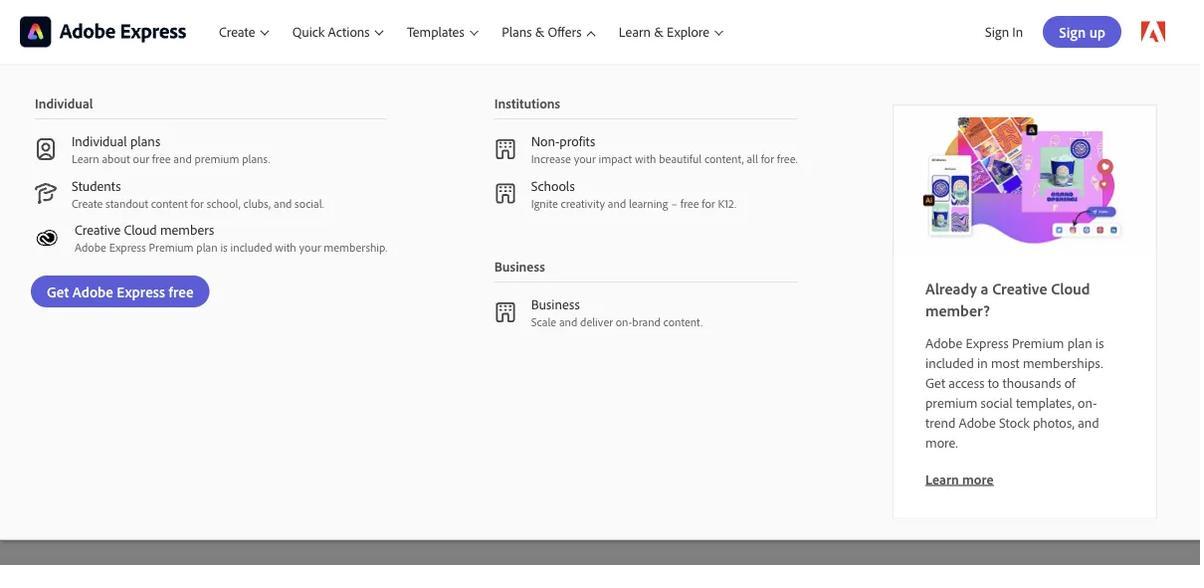 Task type: describe. For each thing, give the bounding box(es) containing it.
institutions
[[494, 95, 560, 112]]

–
[[671, 196, 678, 210]]

scale
[[531, 314, 556, 329]]

premium inside individual plans learn about our free and premium plans.
[[195, 151, 239, 166]]

of
[[1064, 374, 1075, 391]]

and inside business scale and deliver on-brand content.
[[559, 314, 577, 329]]

templates,
[[1016, 393, 1075, 411]]

already
[[925, 278, 977, 298]]

most
[[991, 354, 1020, 371]]

with inside non-profits increase your impact with beautiful content, all for free.
[[635, 151, 656, 166]]

free inside schools ignite creativity and learning – free for k12.
[[680, 196, 699, 210]]

increase
[[531, 151, 571, 166]]

member?
[[925, 300, 990, 320]]

plan inside creative cloud members adobe express premium plan is included with your membership.
[[196, 240, 218, 255]]

content,
[[705, 151, 744, 166]]

our
[[133, 151, 149, 166]]

your inside creative cloud members adobe express premium plan is included with your membership.
[[299, 240, 321, 255]]

plans
[[502, 23, 532, 41]]

students create standout content for school, clubs, and social.
[[72, 177, 324, 210]]

quick actions
[[292, 23, 370, 41]]

clubs,
[[243, 196, 271, 210]]

is inside adobe express premium plan is included in most memberships. get access to thousands of premium social templates, on- trend adobe stock photos, and more.
[[1095, 334, 1104, 351]]

learn for learn more
[[925, 470, 959, 488]]

create for create easier. dream bigger.
[[76, 299, 119, 319]]

actions
[[328, 23, 370, 41]]

institutions icon image for schools
[[494, 183, 516, 205]]

trend
[[925, 413, 956, 431]]

cloud inside creative cloud members adobe express premium plan is included with your membership.
[[124, 221, 157, 238]]

non-profits increase your impact with beautiful content, all for free.
[[531, 132, 798, 166]]

content.
[[663, 314, 703, 329]]

is inside creative cloud members adobe express premium plan is included with your membership.
[[220, 240, 228, 255]]

students icon image for students
[[35, 183, 57, 204]]

about
[[102, 151, 130, 166]]

ignite
[[531, 196, 558, 210]]

learn for learn & explore
[[619, 23, 651, 41]]

express inside creative cloud members adobe express premium plan is included with your membership.
[[109, 240, 146, 255]]

plans
[[130, 132, 160, 150]]

memberships.
[[1023, 354, 1103, 371]]

learn more link
[[925, 470, 994, 488]]

and inside adobe express premium plan is included in most memberships. get access to thousands of premium social templates, on- trend adobe stock photos, and more.
[[1078, 413, 1099, 431]]

and inside schools ignite creativity and learning – free for k12.
[[608, 196, 626, 210]]

free inside individual plans learn about our free and premium plans.
[[152, 151, 171, 166]]

sign in
[[985, 23, 1023, 40]]

already a creative cloud member?
[[925, 278, 1090, 320]]

adobe down social
[[959, 413, 996, 431]]

institutions icon image for non-
[[494, 139, 516, 160]]

create button
[[207, 0, 280, 64]]

premium inside adobe express premium plan is included in most memberships. get access to thousands of premium social templates, on- trend adobe stock photos, and more.
[[1012, 334, 1064, 351]]

adobe express level up.
[[20, 120, 243, 233]]

k12.
[[718, 196, 736, 210]]

included inside creative cloud members adobe express premium plan is included with your membership.
[[230, 240, 272, 255]]

adobe inside creative cloud members adobe express premium plan is included with your membership.
[[75, 240, 106, 255]]

with inside creative cloud members adobe express premium plan is included with your membership.
[[275, 240, 296, 255]]

your inside non-profits increase your impact with beautiful content, all for free.
[[574, 151, 596, 166]]

business for business scale and deliver on-brand content.
[[531, 295, 580, 313]]

schools
[[531, 177, 575, 194]]

creative cloud members adobe express premium plan is included with your membership.
[[75, 221, 387, 255]]

& for plans
[[535, 23, 545, 41]]

stock
[[999, 413, 1030, 431]]

adobe express premium plan is included in most memberships. get access to thousands of premium social templates, on- trend adobe stock photos, and more.
[[925, 334, 1104, 451]]

membership.
[[324, 240, 387, 255]]

easier.
[[123, 299, 166, 319]]

adobe inside adobe express level up.
[[20, 120, 118, 165]]

impact
[[599, 151, 632, 166]]

business for business
[[494, 258, 545, 275]]

for inside schools ignite creativity and learning – free for k12.
[[702, 196, 715, 210]]

all
[[747, 151, 758, 166]]



Task type: vqa. For each thing, say whether or not it's contained in the screenshot.
the rightmost free
yes



Task type: locate. For each thing, give the bounding box(es) containing it.
adobe express image
[[894, 105, 1156, 253]]

thousands
[[1002, 374, 1061, 391]]

2 institutions icon image from the top
[[494, 183, 516, 205]]

premium up trend
[[925, 393, 978, 411]]

0 horizontal spatial is
[[220, 240, 228, 255]]

school,
[[207, 196, 241, 210]]

offers
[[548, 23, 582, 41]]

0 horizontal spatial on-
[[616, 314, 632, 329]]

1 vertical spatial creative
[[992, 278, 1047, 298]]

0 vertical spatial business
[[494, 258, 545, 275]]

for inside non-profits increase your impact with beautiful content, all for free.
[[761, 151, 774, 166]]

create inside dropdown button
[[219, 23, 255, 41]]

included inside adobe express premium plan is included in most memberships. get access to thousands of premium social templates, on- trend adobe stock photos, and more.
[[925, 354, 974, 371]]

1 vertical spatial premium
[[1012, 334, 1064, 351]]

1 vertical spatial free
[[680, 196, 699, 210]]

1 students icon image from the top
[[35, 183, 57, 204]]

dream
[[169, 299, 215, 319]]

0 vertical spatial is
[[220, 240, 228, 255]]

plans & offers
[[502, 23, 582, 41]]

&
[[535, 23, 545, 41], [654, 23, 664, 41]]

0 vertical spatial learn
[[619, 23, 651, 41]]

0 horizontal spatial premium
[[149, 240, 194, 255]]

adobe down level
[[75, 240, 106, 255]]

plan
[[196, 240, 218, 255], [1067, 334, 1092, 351]]

and right scale
[[559, 314, 577, 329]]

0 vertical spatial premium
[[195, 151, 239, 166]]

1 vertical spatial included
[[925, 354, 974, 371]]

1 vertical spatial your
[[299, 240, 321, 255]]

1 horizontal spatial is
[[1095, 334, 1104, 351]]

1 vertical spatial is
[[1095, 334, 1104, 351]]

1 vertical spatial students icon image
[[35, 227, 60, 249]]

& inside popup button
[[535, 23, 545, 41]]

premium
[[195, 151, 239, 166], [925, 393, 978, 411]]

create for create
[[219, 23, 255, 41]]

1 horizontal spatial free
[[680, 196, 699, 210]]

and left the learning
[[608, 196, 626, 210]]

1 institutions icon image from the top
[[494, 139, 516, 160]]

templates
[[407, 23, 465, 41]]

institutions icon image left "non-"
[[494, 139, 516, 160]]

more.
[[925, 433, 958, 451]]

express
[[126, 120, 243, 165], [109, 240, 146, 255], [966, 334, 1009, 351]]

creative right a
[[992, 278, 1047, 298]]

adobe logo image
[[1141, 21, 1165, 42]]

create left quick
[[219, 23, 255, 41]]

students
[[72, 177, 121, 194]]

0 vertical spatial free
[[152, 151, 171, 166]]

on- inside adobe express premium plan is included in most memberships. get access to thousands of premium social templates, on- trend adobe stock photos, and more.
[[1078, 393, 1097, 411]]

and inside individual plans learn about our free and premium plans.
[[173, 151, 192, 166]]

0 horizontal spatial &
[[535, 23, 545, 41]]

learning
[[629, 196, 668, 210]]

1 vertical spatial express
[[109, 240, 146, 255]]

0 vertical spatial cloud
[[124, 221, 157, 238]]

in
[[1012, 23, 1023, 40]]

create inside students create standout content for school, clubs, and social.
[[72, 196, 103, 210]]

included down clubs,
[[230, 240, 272, 255]]

0 vertical spatial with
[[635, 151, 656, 166]]

individual plan icon image
[[35, 139, 57, 160]]

create down students on the left of page
[[72, 196, 103, 210]]

2 horizontal spatial learn
[[925, 470, 959, 488]]

individual plans learn about our free and premium plans.
[[72, 132, 270, 166]]

is down school,
[[220, 240, 228, 255]]

individual up individual plan icon
[[35, 95, 93, 112]]

cloud inside 'already a creative cloud member?'
[[1051, 278, 1090, 298]]

creative
[[75, 221, 121, 238], [992, 278, 1047, 298]]

individual for individual plans learn about our free and premium plans.
[[72, 132, 127, 150]]

business
[[494, 258, 545, 275], [531, 295, 580, 313]]

adobe up students on the left of page
[[20, 120, 118, 165]]

0 horizontal spatial cloud
[[124, 221, 157, 238]]

creative inside 'already a creative cloud member?'
[[992, 278, 1047, 298]]

included
[[230, 240, 272, 255], [925, 354, 974, 371]]

0 vertical spatial individual
[[35, 95, 93, 112]]

0 vertical spatial on-
[[616, 314, 632, 329]]

1 horizontal spatial for
[[702, 196, 715, 210]]

for left k12.
[[702, 196, 715, 210]]

1 vertical spatial premium
[[925, 393, 978, 411]]

0 horizontal spatial creative
[[75, 221, 121, 238]]

learn
[[619, 23, 651, 41], [72, 151, 99, 166], [925, 470, 959, 488]]

1 horizontal spatial premium
[[1012, 334, 1064, 351]]

sign
[[985, 23, 1009, 40]]

and up students create standout content for school, clubs, and social.
[[173, 151, 192, 166]]

members
[[160, 221, 214, 238]]

plan down members
[[196, 240, 218, 255]]

free.
[[777, 151, 798, 166]]

quick actions button
[[280, 0, 395, 64]]

templates button
[[395, 0, 490, 64]]

& inside dropdown button
[[654, 23, 664, 41]]

level
[[20, 173, 135, 233]]

0 vertical spatial creative
[[75, 221, 121, 238]]

learn up students on the left of page
[[72, 151, 99, 166]]

0 horizontal spatial plan
[[196, 240, 218, 255]]

for right all
[[761, 151, 774, 166]]

on- right deliver
[[616, 314, 632, 329]]

quick
[[292, 23, 325, 41]]

1 horizontal spatial &
[[654, 23, 664, 41]]

express inside adobe express level up.
[[126, 120, 243, 165]]

premium left plans.
[[195, 151, 239, 166]]

for
[[761, 151, 774, 166], [191, 196, 204, 210], [702, 196, 715, 210]]

express up in
[[966, 334, 1009, 351]]

1 horizontal spatial included
[[925, 354, 974, 371]]

0 horizontal spatial your
[[299, 240, 321, 255]]

individual up about
[[72, 132, 127, 150]]

& left explore
[[654, 23, 664, 41]]

create
[[219, 23, 255, 41], [72, 196, 103, 210], [76, 299, 119, 319]]

get
[[925, 374, 945, 391]]

& right plans at the left
[[535, 23, 545, 41]]

individual
[[35, 95, 93, 112], [72, 132, 127, 150]]

create left the easier.
[[76, 299, 119, 319]]

learn more
[[925, 470, 994, 488]]

premium inside creative cloud members adobe express premium plan is included with your membership.
[[149, 240, 194, 255]]

1 horizontal spatial your
[[574, 151, 596, 166]]

1 horizontal spatial plan
[[1067, 334, 1092, 351]]

on- right templates,
[[1078, 393, 1097, 411]]

0 horizontal spatial premium
[[195, 151, 239, 166]]

and right "photos,"
[[1078, 413, 1099, 431]]

creativity
[[561, 196, 605, 210]]

2 & from the left
[[654, 23, 664, 41]]

learn inside dropdown button
[[619, 23, 651, 41]]

content
[[151, 196, 188, 210]]

0 vertical spatial included
[[230, 240, 272, 255]]

1 & from the left
[[535, 23, 545, 41]]

and inside students create standout content for school, clubs, and social.
[[274, 196, 292, 210]]

1 vertical spatial business
[[531, 295, 580, 313]]

is
[[220, 240, 228, 255], [1095, 334, 1104, 351]]

creative down the standout
[[75, 221, 121, 238]]

1 vertical spatial institutions icon image
[[494, 183, 516, 205]]

0 vertical spatial students icon image
[[35, 183, 57, 204]]

access
[[949, 374, 985, 391]]

individual inside individual plans learn about our free and premium plans.
[[72, 132, 127, 150]]

social.
[[295, 196, 324, 210]]

with down social.
[[275, 240, 296, 255]]

0 vertical spatial institutions icon image
[[494, 139, 516, 160]]

0 horizontal spatial free
[[152, 151, 171, 166]]

adobe
[[20, 120, 118, 165], [75, 240, 106, 255], [925, 334, 962, 351], [959, 413, 996, 431]]

premium
[[149, 240, 194, 255], [1012, 334, 1064, 351]]

& for learn
[[654, 23, 664, 41]]

2 vertical spatial create
[[76, 299, 119, 319]]

create easier. dream bigger.
[[76, 299, 263, 319]]

with
[[635, 151, 656, 166], [275, 240, 296, 255]]

sign in button
[[981, 15, 1027, 49]]

1 vertical spatial cloud
[[1051, 278, 1090, 298]]

0 horizontal spatial with
[[275, 240, 296, 255]]

1 vertical spatial plan
[[1067, 334, 1092, 351]]

free right –
[[680, 196, 699, 210]]

1 vertical spatial learn
[[72, 151, 99, 166]]

learn inside individual plans learn about our free and premium plans.
[[72, 151, 99, 166]]

in
[[977, 354, 988, 371]]

express up students create standout content for school, clubs, and social.
[[126, 120, 243, 165]]

your down social.
[[299, 240, 321, 255]]

0 vertical spatial create
[[219, 23, 255, 41]]

pause video image
[[1159, 448, 1184, 472]]

1 horizontal spatial premium
[[925, 393, 978, 411]]

deliver
[[580, 314, 613, 329]]

express down the standout
[[109, 240, 146, 255]]

on- inside business scale and deliver on-brand content.
[[616, 314, 632, 329]]

business inside business scale and deliver on-brand content.
[[531, 295, 580, 313]]

learn & explore
[[619, 23, 710, 41]]

bigger.
[[218, 299, 263, 319]]

standout
[[105, 196, 148, 210]]

explore
[[667, 23, 710, 41]]

1 horizontal spatial cloud
[[1051, 278, 1090, 298]]

your down profits
[[574, 151, 596, 166]]

premium down members
[[149, 240, 194, 255]]

0 vertical spatial your
[[574, 151, 596, 166]]

1 horizontal spatial with
[[635, 151, 656, 166]]

included up get
[[925, 354, 974, 371]]

1 horizontal spatial creative
[[992, 278, 1047, 298]]

plan inside adobe express premium plan is included in most memberships. get access to thousands of premium social templates, on- trend adobe stock photos, and more.
[[1067, 334, 1092, 351]]

1 vertical spatial with
[[275, 240, 296, 255]]

up.
[[146, 173, 218, 233]]

adobe down member?
[[925, 334, 962, 351]]

1 horizontal spatial on-
[[1078, 393, 1097, 411]]

for inside students create standout content for school, clubs, and social.
[[191, 196, 204, 210]]

brand
[[632, 314, 661, 329]]

0 horizontal spatial included
[[230, 240, 272, 255]]

profits
[[560, 132, 595, 150]]

with right impact
[[635, 151, 656, 166]]

learn & explore button
[[607, 0, 735, 64]]

a
[[981, 278, 989, 298]]

institutions icon image
[[494, 139, 516, 160], [494, 183, 516, 205]]

1 horizontal spatial learn
[[619, 23, 651, 41]]

1 vertical spatial create
[[72, 196, 103, 210]]

social
[[981, 393, 1013, 411]]

students icon image for creative
[[35, 227, 60, 249]]

and right clubs,
[[274, 196, 292, 210]]

beautiful
[[659, 151, 702, 166]]

business up building icon
[[494, 258, 545, 275]]

on-
[[616, 314, 632, 329], [1078, 393, 1097, 411]]

learn left explore
[[619, 23, 651, 41]]

cloud down the standout
[[124, 221, 157, 238]]

individual for individual
[[35, 95, 93, 112]]

0 horizontal spatial learn
[[72, 151, 99, 166]]

0 vertical spatial express
[[126, 120, 243, 165]]

learn left more
[[925, 470, 959, 488]]

0 vertical spatial premium
[[149, 240, 194, 255]]

building icon image
[[494, 301, 516, 323]]

cloud
[[124, 221, 157, 238], [1051, 278, 1090, 298]]

free right our at the left of the page
[[152, 151, 171, 166]]

photos,
[[1033, 413, 1075, 431]]

to
[[988, 374, 999, 391]]

business scale and deliver on-brand content.
[[531, 295, 703, 329]]

plans & offers button
[[490, 0, 607, 64]]

express for premium
[[966, 334, 1009, 351]]

your
[[574, 151, 596, 166], [299, 240, 321, 255]]

is up memberships.
[[1095, 334, 1104, 351]]

2 students icon image from the top
[[35, 227, 60, 249]]

more
[[962, 470, 994, 488]]

premium inside adobe express premium plan is included in most memberships. get access to thousands of premium social templates, on- trend adobe stock photos, and more.
[[925, 393, 978, 411]]

premium up memberships.
[[1012, 334, 1064, 351]]

1 vertical spatial on-
[[1078, 393, 1097, 411]]

creative inside creative cloud members adobe express premium plan is included with your membership.
[[75, 221, 121, 238]]

business up scale
[[531, 295, 580, 313]]

students icon image
[[35, 183, 57, 204], [35, 227, 60, 249]]

plan up memberships.
[[1067, 334, 1092, 351]]

2 horizontal spatial for
[[761, 151, 774, 166]]

express inside adobe express premium plan is included in most memberships. get access to thousands of premium social templates, on- trend adobe stock photos, and more.
[[966, 334, 1009, 351]]

1 vertical spatial individual
[[72, 132, 127, 150]]

adobe, inc. image
[[20, 17, 187, 47]]

already a creative cloud member? group
[[0, 64, 1200, 540]]

0 vertical spatial plan
[[196, 240, 218, 255]]

free
[[152, 151, 171, 166], [680, 196, 699, 210]]

2 vertical spatial express
[[966, 334, 1009, 351]]

2 vertical spatial learn
[[925, 470, 959, 488]]

schools ignite creativity and learning – free for k12.
[[531, 177, 736, 210]]

cloud up memberships.
[[1051, 278, 1090, 298]]

0 horizontal spatial for
[[191, 196, 204, 210]]

plans.
[[242, 151, 270, 166]]

non-
[[531, 132, 560, 150]]

institutions icon image left ignite
[[494, 183, 516, 205]]

for left school,
[[191, 196, 204, 210]]

express for level
[[126, 120, 243, 165]]



